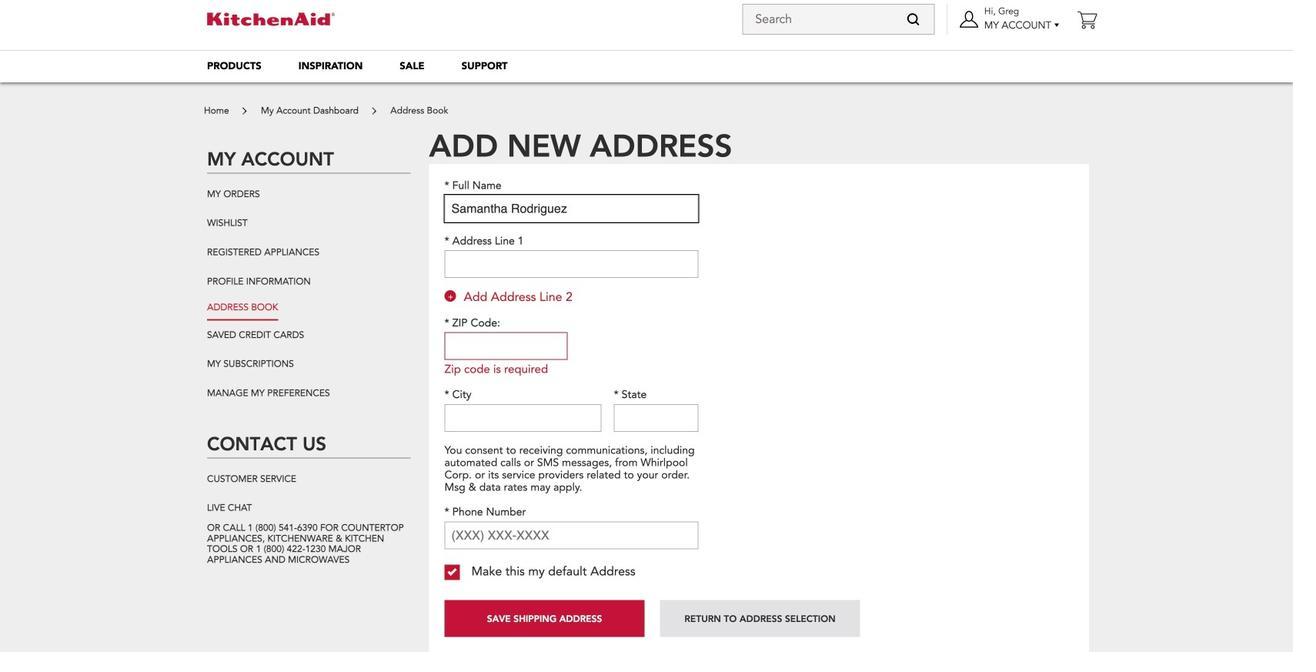 Task type: locate. For each thing, give the bounding box(es) containing it.
main content
[[196, 97, 1097, 652]]

menu
[[189, 50, 1105, 82]]

kitchenaid image
[[207, 13, 335, 26]]

sale element
[[400, 59, 425, 73]]

Phone Number telephone field
[[445, 521, 699, 549]]

Search search field
[[742, 4, 935, 35]]

Zip Code text field
[[445, 332, 568, 360]]



Task type: vqa. For each thing, say whether or not it's contained in the screenshot.
details.
no



Task type: describe. For each thing, give the bounding box(es) containing it.
Name text field
[[445, 195, 699, 222]]

inspiration element
[[299, 59, 363, 73]]

City text field
[[445, 404, 602, 432]]

support element
[[462, 59, 508, 73]]

Address Line 1 text field
[[445, 250, 699, 278]]

products element
[[207, 59, 262, 73]]



